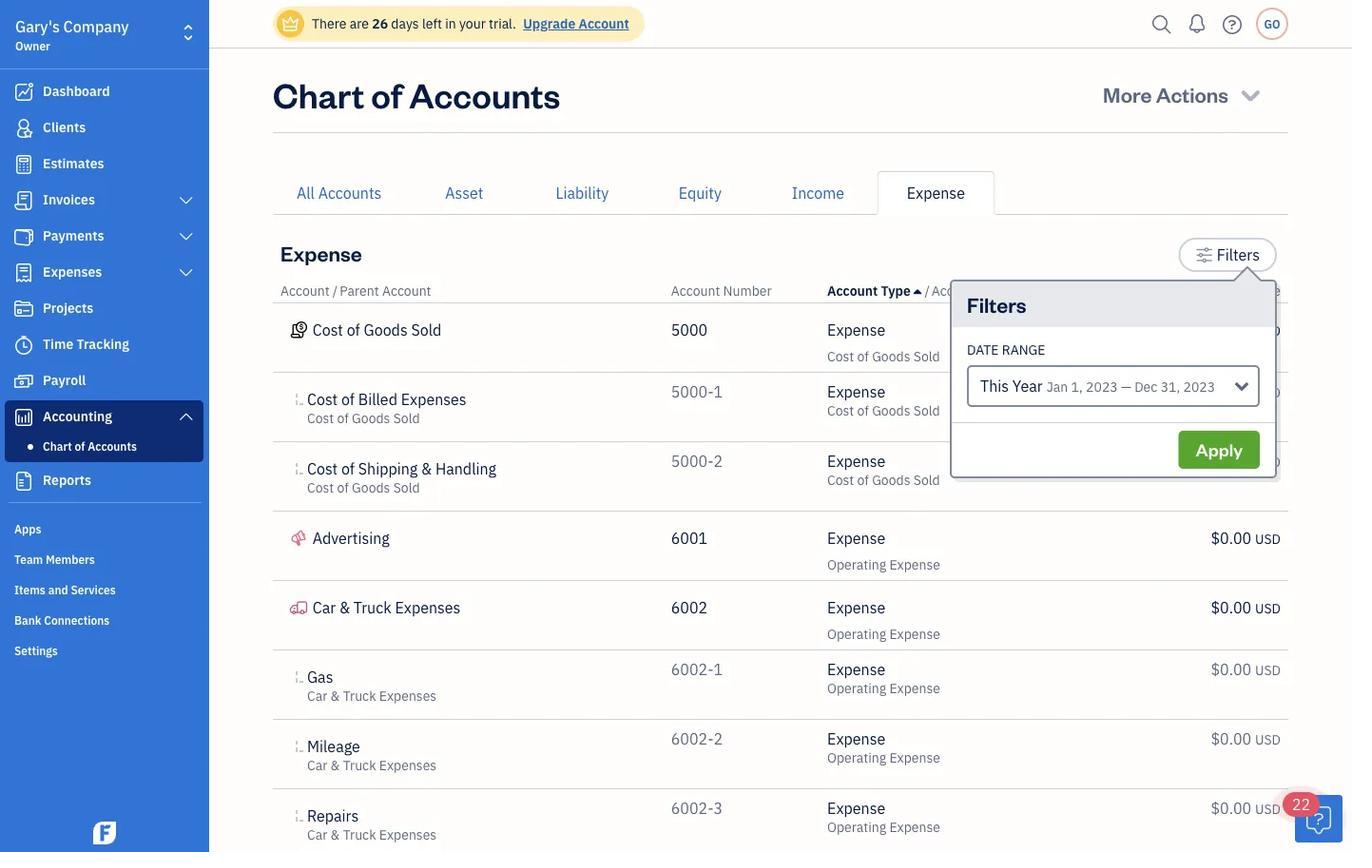 Task type: describe. For each thing, give the bounding box(es) containing it.
dashboard
[[43, 82, 110, 100]]

accounts inside button
[[318, 183, 382, 203]]

upgrade account link
[[519, 15, 629, 32]]

account / parent account
[[281, 282, 431, 300]]

account for account number
[[671, 282, 720, 300]]

& for gas
[[331, 687, 340, 705]]

reports
[[43, 471, 91, 489]]

22
[[1292, 794, 1311, 814]]

payroll link
[[5, 364, 203, 398]]

& for repairs
[[331, 826, 340, 843]]

team
[[14, 552, 43, 567]]

team members
[[14, 552, 95, 567]]

expenses inside 'link'
[[43, 263, 102, 281]]

account right upgrade
[[579, 15, 629, 32]]

Date Range field
[[967, 365, 1260, 407]]

account number
[[671, 282, 772, 300]]

chart image
[[12, 408, 35, 427]]

in
[[445, 15, 456, 32]]

liability button
[[523, 171, 641, 215]]

& down advertising
[[339, 598, 350, 618]]

1 2023 from the left
[[1086, 378, 1118, 396]]

1 operating from the top
[[827, 556, 886, 573]]

expense cost of goods sold for 2
[[827, 451, 940, 489]]

$0.00 usd for 6002-3
[[1211, 798, 1281, 818]]

22 button
[[1283, 792, 1343, 843]]

gary's company owner
[[15, 17, 129, 53]]

items
[[14, 582, 46, 597]]

projects
[[43, 299, 93, 317]]

income button
[[759, 171, 877, 215]]

timer image
[[12, 336, 35, 355]]

usd for 6001
[[1255, 530, 1281, 548]]

usd for 6002-2
[[1255, 731, 1281, 748]]

$0.00 usd for 6001
[[1211, 528, 1281, 548]]

account for account type
[[827, 282, 878, 300]]

your
[[459, 15, 486, 32]]

5000-1
[[671, 382, 723, 402]]

filters button
[[1179, 238, 1277, 272]]

sold inside cost of billed expenses cost of goods sold
[[393, 409, 420, 427]]

gary's
[[15, 17, 60, 37]]

asset button
[[405, 171, 523, 215]]

usd for 6002-1
[[1255, 661, 1281, 679]]

1 for 5000-
[[714, 382, 723, 402]]

$0.00 usd for 5000
[[1211, 320, 1281, 340]]

5000- for 2
[[671, 451, 714, 471]]

6002
[[671, 598, 708, 618]]

usd for 5000-1
[[1255, 384, 1281, 401]]

3
[[714, 798, 723, 818]]

1 type from the left
[[881, 282, 911, 300]]

account sub type
[[932, 282, 1039, 300]]

items and services link
[[5, 574, 203, 603]]

6002-2
[[671, 729, 723, 749]]

all
[[297, 183, 315, 203]]

shipping
[[358, 459, 418, 479]]

5000-2
[[671, 451, 723, 471]]

26
[[372, 15, 388, 32]]

expense operating expense for 1
[[827, 659, 940, 697]]

apps
[[14, 521, 41, 536]]

chevron large down image for invoices
[[177, 193, 195, 208]]

$0.00 for 5000-2
[[1211, 451, 1252, 471]]

go
[[1264, 16, 1280, 31]]

company
[[63, 17, 129, 37]]

all accounts button
[[273, 171, 405, 215]]

payment image
[[12, 227, 35, 246]]

$0.00 usd for 6002-1
[[1211, 659, 1281, 679]]

estimates
[[43, 155, 104, 172]]

apply button
[[1179, 431, 1260, 469]]

settings link
[[5, 635, 203, 664]]

truck for mileage
[[343, 756, 376, 774]]

expense operating expense for 2
[[827, 729, 940, 766]]

operating for 2
[[827, 749, 886, 766]]

time tracking link
[[5, 328, 203, 362]]

0 vertical spatial chart of accounts
[[273, 71, 560, 116]]

sold inside cost of shipping & handling cost of goods sold
[[393, 479, 420, 496]]

notifications image
[[1182, 5, 1212, 43]]

6002- for 2
[[671, 729, 714, 749]]

more
[[1103, 80, 1152, 107]]

this year jan 1, 2023 — dec 31, 2023
[[980, 376, 1215, 396]]

trial.
[[489, 15, 516, 32]]

$0.00 for 6002-2
[[1211, 729, 1252, 749]]

client image
[[12, 119, 35, 138]]

2 type from the left
[[1010, 282, 1039, 300]]

expenses inside mileage car & truck expenses
[[379, 756, 437, 774]]

1 / from the left
[[333, 282, 338, 300]]

accounting link
[[5, 400, 203, 435]]

main element
[[0, 0, 257, 852]]

accounting
[[43, 407, 112, 425]]

expense operating expense for 3
[[827, 798, 940, 836]]

crown image
[[281, 14, 300, 34]]

gas
[[307, 667, 333, 687]]

caretup image
[[914, 283, 922, 299]]

usd for 5000
[[1255, 322, 1281, 339]]

asset
[[445, 183, 483, 203]]

chart of accounts link
[[9, 435, 200, 457]]

truck for repairs
[[343, 826, 376, 843]]

6002-1
[[671, 659, 723, 679]]

chevron large down image for expenses
[[177, 265, 195, 281]]

chevron large down image for payments
[[177, 229, 195, 244]]

bank
[[14, 612, 41, 628]]

team members link
[[5, 544, 203, 572]]

there are 26 days left in your trial. upgrade account
[[312, 15, 629, 32]]

0 vertical spatial accounts
[[409, 71, 560, 116]]

6002-3
[[671, 798, 723, 818]]

this
[[980, 376, 1009, 396]]

cost of goods sold
[[313, 320, 442, 340]]

bank connections
[[14, 612, 110, 628]]

handling
[[435, 459, 496, 479]]

freshbooks balance
[[1159, 282, 1281, 300]]

—
[[1121, 378, 1132, 396]]

parent
[[340, 282, 379, 300]]

date range
[[967, 341, 1046, 358]]

estimates link
[[5, 147, 203, 182]]

expense inside expense button
[[907, 183, 965, 203]]

account type button
[[827, 282, 922, 300]]

equity button
[[641, 171, 759, 215]]

truck for gas
[[343, 687, 376, 705]]

time
[[43, 335, 73, 353]]

chart of accounts inside chart of accounts link
[[43, 438, 137, 454]]

cost of shipping & handling cost of goods sold
[[307, 459, 496, 496]]

6002- for 1
[[671, 659, 714, 679]]

repairs
[[307, 806, 359, 826]]

31,
[[1161, 378, 1180, 396]]

days
[[391, 15, 419, 32]]

1 expense operating expense from the top
[[827, 528, 940, 573]]

expenses inside gas car & truck expenses
[[379, 687, 437, 705]]



Task type: locate. For each thing, give the bounding box(es) containing it.
2 6002- from the top
[[671, 729, 714, 749]]

6002- down 6002 at the bottom of the page
[[671, 659, 714, 679]]

8 usd from the top
[[1255, 800, 1281, 818]]

1 up 5000-2
[[714, 382, 723, 402]]

1 1 from the top
[[714, 382, 723, 402]]

0 horizontal spatial chart of accounts
[[43, 438, 137, 454]]

payroll
[[43, 371, 86, 389]]

2 for 5000-
[[714, 451, 723, 471]]

of
[[371, 71, 402, 116], [347, 320, 360, 340], [857, 348, 869, 365], [341, 389, 355, 409], [857, 402, 869, 419], [337, 409, 349, 427], [75, 438, 85, 454], [341, 459, 355, 479], [857, 471, 869, 489], [337, 479, 349, 496]]

filters right settings 'image' at right
[[1217, 245, 1260, 265]]

car for repairs
[[307, 826, 327, 843]]

5 expense operating expense from the top
[[827, 798, 940, 836]]

account
[[579, 15, 629, 32], [281, 282, 330, 300], [382, 282, 431, 300], [671, 282, 720, 300], [827, 282, 878, 300], [932, 282, 981, 300]]

expenses
[[43, 263, 102, 281], [401, 389, 467, 409], [395, 598, 461, 618], [379, 687, 437, 705], [379, 756, 437, 774], [379, 826, 437, 843]]

left
[[422, 15, 442, 32]]

account right parent
[[382, 282, 431, 300]]

/
[[333, 282, 338, 300], [925, 282, 930, 300]]

clients
[[43, 118, 86, 136]]

car
[[313, 598, 336, 618], [307, 687, 327, 705], [307, 756, 327, 774], [307, 826, 327, 843]]

usd
[[1255, 322, 1281, 339], [1255, 384, 1281, 401], [1255, 453, 1281, 471], [1255, 530, 1281, 548], [1255, 600, 1281, 617], [1255, 661, 1281, 679], [1255, 731, 1281, 748], [1255, 800, 1281, 818]]

car up mileage
[[307, 687, 327, 705]]

chevron large down image inside expenses 'link'
[[177, 265, 195, 281]]

& inside gas car & truck expenses
[[331, 687, 340, 705]]

$0.00 for 6002
[[1211, 598, 1252, 618]]

truck down mileage car & truck expenses on the left bottom of the page
[[343, 826, 376, 843]]

5 $0.00 usd from the top
[[1211, 598, 1281, 618]]

7 $0.00 from the top
[[1211, 729, 1252, 749]]

accounts
[[409, 71, 560, 116], [318, 183, 382, 203], [88, 438, 137, 454]]

2 chevron large down image from the top
[[177, 229, 195, 244]]

filters
[[1217, 245, 1260, 265], [967, 291, 1027, 318]]

1 usd from the top
[[1255, 322, 1281, 339]]

services
[[71, 582, 116, 597]]

5 usd from the top
[[1255, 600, 1281, 617]]

$0.00 for 6001
[[1211, 528, 1252, 548]]

truck inside repairs car & truck expenses
[[343, 826, 376, 843]]

chevron large down image up 'payments' link
[[177, 193, 195, 208]]

$0.00 usd for 5000-1
[[1211, 382, 1281, 402]]

sold
[[411, 320, 442, 340], [914, 348, 940, 365], [914, 402, 940, 419], [393, 409, 420, 427], [914, 471, 940, 489], [393, 479, 420, 496]]

4 usd from the top
[[1255, 530, 1281, 548]]

year
[[1013, 376, 1043, 396]]

cost
[[313, 320, 343, 340], [827, 348, 854, 365], [307, 389, 338, 409], [827, 402, 854, 419], [307, 409, 334, 427], [307, 459, 338, 479], [827, 471, 854, 489], [307, 479, 334, 496]]

0 vertical spatial 2
[[714, 451, 723, 471]]

3 usd from the top
[[1255, 453, 1281, 471]]

members
[[46, 552, 95, 567]]

of inside main element
[[75, 438, 85, 454]]

1 vertical spatial 2
[[714, 729, 723, 749]]

accounts down your
[[409, 71, 560, 116]]

& inside mileage car & truck expenses
[[331, 756, 340, 774]]

0 vertical spatial 1
[[714, 382, 723, 402]]

2 vertical spatial accounts
[[88, 438, 137, 454]]

clients link
[[5, 111, 203, 145]]

reports link
[[5, 464, 203, 498]]

mileage
[[307, 736, 360, 756]]

account left caretup icon
[[827, 282, 878, 300]]

0 vertical spatial chart
[[273, 71, 364, 116]]

type right sub
[[1010, 282, 1039, 300]]

$0.00 usd for 6002-2
[[1211, 729, 1281, 749]]

search image
[[1147, 10, 1177, 39]]

car down mileage
[[307, 826, 327, 843]]

6002- up 6002-3
[[671, 729, 714, 749]]

car up repairs
[[307, 756, 327, 774]]

invoices
[[43, 191, 95, 208]]

2023
[[1086, 378, 1118, 396], [1183, 378, 1215, 396]]

0 vertical spatial filters
[[1217, 245, 1260, 265]]

5000- down 5000-1
[[671, 451, 714, 471]]

6001
[[671, 528, 708, 548]]

account left parent
[[281, 282, 330, 300]]

car inside mileage car & truck expenses
[[307, 756, 327, 774]]

2 expense operating expense from the top
[[827, 598, 940, 643]]

settings
[[14, 643, 58, 658]]

6 $0.00 from the top
[[1211, 659, 1252, 679]]

1,
[[1071, 378, 1083, 396]]

1 horizontal spatial chart of accounts
[[273, 71, 560, 116]]

3 expense cost of goods sold from the top
[[827, 451, 940, 489]]

0 horizontal spatial /
[[333, 282, 338, 300]]

expense operating expense
[[827, 528, 940, 573], [827, 598, 940, 643], [827, 659, 940, 697], [827, 729, 940, 766], [827, 798, 940, 836]]

$0.00 for 5000
[[1211, 320, 1252, 340]]

7 usd from the top
[[1255, 731, 1281, 748]]

repairs car & truck expenses
[[307, 806, 437, 843]]

2023 left —
[[1086, 378, 1118, 396]]

1 6002- from the top
[[671, 659, 714, 679]]

1 horizontal spatial /
[[925, 282, 930, 300]]

goods inside cost of billed expenses cost of goods sold
[[352, 409, 390, 427]]

usd for 5000-2
[[1255, 453, 1281, 471]]

chevron large down image down 'payments' link
[[177, 265, 195, 281]]

2 5000- from the top
[[671, 451, 714, 471]]

upgrade
[[523, 15, 576, 32]]

6 usd from the top
[[1255, 661, 1281, 679]]

account right caretup icon
[[932, 282, 981, 300]]

6 $0.00 usd from the top
[[1211, 659, 1281, 679]]

0 horizontal spatial filters
[[967, 291, 1027, 318]]

sub
[[984, 282, 1007, 300]]

1
[[714, 382, 723, 402], [714, 659, 723, 679]]

billed
[[358, 389, 397, 409]]

1 vertical spatial 5000-
[[671, 451, 714, 471]]

0 vertical spatial expense cost of goods sold
[[827, 320, 940, 365]]

accounts right "all"
[[318, 183, 382, 203]]

connections
[[44, 612, 110, 628]]

chart inside main element
[[43, 438, 72, 454]]

estimate image
[[12, 155, 35, 174]]

tracking
[[77, 335, 129, 353]]

& up repairs
[[331, 756, 340, 774]]

account type
[[827, 282, 911, 300]]

6002- down 6002-2
[[671, 798, 714, 818]]

& down mileage car & truck expenses on the left bottom of the page
[[331, 826, 340, 843]]

there
[[312, 15, 347, 32]]

truck right gas
[[343, 687, 376, 705]]

1 expense cost of goods sold from the top
[[827, 320, 940, 365]]

type left caretup icon
[[881, 282, 911, 300]]

& inside repairs car & truck expenses
[[331, 826, 340, 843]]

& right shipping
[[421, 459, 432, 479]]

car up gas
[[313, 598, 336, 618]]

expense cost of goods sold
[[827, 320, 940, 365], [827, 382, 940, 419], [827, 451, 940, 489]]

5000- for 1
[[671, 382, 714, 402]]

$0.00 usd
[[1211, 320, 1281, 340], [1211, 382, 1281, 402], [1211, 451, 1281, 471], [1211, 528, 1281, 548], [1211, 598, 1281, 618], [1211, 659, 1281, 679], [1211, 729, 1281, 749], [1211, 798, 1281, 818]]

1 horizontal spatial 2023
[[1183, 378, 1215, 396]]

2 usd from the top
[[1255, 384, 1281, 401]]

truck down advertising
[[354, 598, 391, 618]]

/ left parent
[[333, 282, 338, 300]]

car inside repairs car & truck expenses
[[307, 826, 327, 843]]

all accounts
[[297, 183, 382, 203]]

chevrondown image
[[1238, 81, 1264, 107]]

are
[[350, 15, 369, 32]]

goods inside cost of shipping & handling cost of goods sold
[[352, 479, 390, 496]]

1 for 6002-
[[714, 659, 723, 679]]

2 vertical spatial 6002-
[[671, 798, 714, 818]]

chevron large down image inside invoices link
[[177, 193, 195, 208]]

car for gas
[[307, 687, 327, 705]]

1 vertical spatial chevron large down image
[[177, 229, 195, 244]]

2 expense cost of goods sold from the top
[[827, 382, 940, 419]]

goods
[[364, 320, 408, 340], [872, 348, 911, 365], [872, 402, 911, 419], [352, 409, 390, 427], [872, 471, 911, 489], [352, 479, 390, 496]]

2 operating from the top
[[827, 625, 886, 643]]

5000
[[671, 320, 708, 340]]

1 horizontal spatial type
[[1010, 282, 1039, 300]]

actions
[[1156, 80, 1229, 107]]

3 $0.00 usd from the top
[[1211, 451, 1281, 471]]

car inside gas car & truck expenses
[[307, 687, 327, 705]]

5 operating from the top
[[827, 818, 886, 836]]

5000- down the 5000
[[671, 382, 714, 402]]

0 horizontal spatial chart
[[43, 438, 72, 454]]

6002- for 3
[[671, 798, 714, 818]]

time tracking
[[43, 335, 129, 353]]

expense cost of goods sold for 1
[[827, 382, 940, 419]]

settings image
[[1196, 243, 1213, 266]]

2023 right 31,
[[1183, 378, 1215, 396]]

4 expense operating expense from the top
[[827, 729, 940, 766]]

1 vertical spatial chart of accounts
[[43, 438, 137, 454]]

money image
[[12, 372, 35, 391]]

usd for 6002
[[1255, 600, 1281, 617]]

3 $0.00 from the top
[[1211, 451, 1252, 471]]

expense image
[[12, 263, 35, 282]]

truck inside mileage car & truck expenses
[[343, 756, 376, 774]]

3 operating from the top
[[827, 679, 886, 697]]

date
[[967, 341, 999, 358]]

$0.00 for 5000-1
[[1211, 382, 1252, 402]]

owner
[[15, 38, 50, 53]]

0 vertical spatial 6002-
[[671, 659, 714, 679]]

1 horizontal spatial filters
[[1217, 245, 1260, 265]]

1 $0.00 usd from the top
[[1211, 320, 1281, 340]]

filters inside "dropdown button"
[[1217, 245, 1260, 265]]

expenses inside cost of billed expenses cost of goods sold
[[401, 389, 467, 409]]

1 2 from the top
[[714, 451, 723, 471]]

1 vertical spatial filters
[[967, 291, 1027, 318]]

accounts down accounting link
[[88, 438, 137, 454]]

$0.00 usd for 6002
[[1211, 598, 1281, 618]]

2 vertical spatial chevron large down image
[[177, 265, 195, 281]]

5 $0.00 from the top
[[1211, 598, 1252, 618]]

1 vertical spatial 1
[[714, 659, 723, 679]]

car & truck expenses
[[313, 598, 461, 618]]

4 $0.00 usd from the top
[[1211, 528, 1281, 548]]

usd for 6002-3
[[1255, 800, 1281, 818]]

expense button
[[877, 171, 995, 215]]

dashboard link
[[5, 75, 203, 109]]

more actions
[[1103, 80, 1229, 107]]

2 2023 from the left
[[1183, 378, 1215, 396]]

invoice image
[[12, 191, 35, 210]]

2 down 5000-1
[[714, 451, 723, 471]]

payments link
[[5, 220, 203, 254]]

chart of accounts down days
[[273, 71, 560, 116]]

1 horizontal spatial accounts
[[318, 183, 382, 203]]

income
[[792, 183, 844, 203]]

payments
[[43, 227, 104, 244]]

expenses link
[[5, 256, 203, 290]]

go to help image
[[1217, 10, 1248, 39]]

0 horizontal spatial type
[[881, 282, 911, 300]]

3 chevron large down image from the top
[[177, 265, 195, 281]]

chart
[[273, 71, 364, 116], [43, 438, 72, 454]]

expense
[[907, 183, 965, 203], [281, 239, 362, 266], [827, 320, 886, 340], [827, 382, 886, 402], [827, 451, 886, 471], [827, 528, 886, 548], [890, 556, 940, 573], [827, 598, 886, 618], [890, 625, 940, 643], [827, 659, 886, 679], [890, 679, 940, 697], [827, 729, 886, 749], [890, 749, 940, 766], [827, 798, 886, 818], [890, 818, 940, 836]]

2 up 3
[[714, 729, 723, 749]]

1 vertical spatial chart
[[43, 438, 72, 454]]

chevron large down image
[[177, 193, 195, 208], [177, 229, 195, 244], [177, 265, 195, 281]]

1 vertical spatial accounts
[[318, 183, 382, 203]]

3 6002- from the top
[[671, 798, 714, 818]]

truck up repairs
[[343, 756, 376, 774]]

1 horizontal spatial chart
[[273, 71, 364, 116]]

1 5000- from the top
[[671, 382, 714, 402]]

2 2 from the top
[[714, 729, 723, 749]]

chart of accounts
[[273, 71, 560, 116], [43, 438, 137, 454]]

2 $0.00 from the top
[[1211, 382, 1252, 402]]

equity
[[679, 183, 722, 203]]

3 expense operating expense from the top
[[827, 659, 940, 697]]

car for mileage
[[307, 756, 327, 774]]

2 1 from the top
[[714, 659, 723, 679]]

cost of billed expenses cost of goods sold
[[307, 389, 467, 427]]

filters up date range
[[967, 291, 1027, 318]]

account up the 5000
[[671, 282, 720, 300]]

freshbooks image
[[89, 822, 120, 844]]

operating for 3
[[827, 818, 886, 836]]

project image
[[12, 300, 35, 319]]

& up mileage
[[331, 687, 340, 705]]

chart up reports
[[43, 438, 72, 454]]

mileage car & truck expenses
[[307, 736, 437, 774]]

$0.00 for 6002-3
[[1211, 798, 1252, 818]]

projects link
[[5, 292, 203, 326]]

4 operating from the top
[[827, 749, 886, 766]]

number
[[723, 282, 772, 300]]

chart down there
[[273, 71, 364, 116]]

jan
[[1047, 378, 1068, 396]]

balance
[[1233, 282, 1281, 300]]

2 horizontal spatial accounts
[[409, 71, 560, 116]]

1 $0.00 from the top
[[1211, 320, 1252, 340]]

2 for 6002-
[[714, 729, 723, 749]]

0 horizontal spatial accounts
[[88, 438, 137, 454]]

bank connections link
[[5, 605, 203, 633]]

1 vertical spatial 6002-
[[671, 729, 714, 749]]

& for mileage
[[331, 756, 340, 774]]

advertising
[[313, 528, 390, 548]]

0 vertical spatial chevron large down image
[[177, 193, 195, 208]]

chevron large down image
[[177, 409, 195, 424]]

4 $0.00 from the top
[[1211, 528, 1252, 548]]

chevron large down image down invoices link
[[177, 229, 195, 244]]

report image
[[12, 472, 35, 491]]

8 $0.00 usd from the top
[[1211, 798, 1281, 818]]

items and services
[[14, 582, 116, 597]]

1 chevron large down image from the top
[[177, 193, 195, 208]]

2 / from the left
[[925, 282, 930, 300]]

chart of accounts down accounting link
[[43, 438, 137, 454]]

accounts inside main element
[[88, 438, 137, 454]]

8 $0.00 from the top
[[1211, 798, 1252, 818]]

invoices link
[[5, 184, 203, 218]]

6002-
[[671, 659, 714, 679], [671, 729, 714, 749], [671, 798, 714, 818]]

1 vertical spatial expense cost of goods sold
[[827, 382, 940, 419]]

0 horizontal spatial 2023
[[1086, 378, 1118, 396]]

account for account sub type
[[932, 282, 981, 300]]

2 vertical spatial expense cost of goods sold
[[827, 451, 940, 489]]

/ right caretup icon
[[925, 282, 930, 300]]

& inside cost of shipping & handling cost of goods sold
[[421, 459, 432, 479]]

$0.00 usd for 5000-2
[[1211, 451, 1281, 471]]

$0.00 for 6002-1
[[1211, 659, 1252, 679]]

and
[[48, 582, 68, 597]]

dashboard image
[[12, 83, 35, 102]]

7 $0.00 usd from the top
[[1211, 729, 1281, 749]]

freshbooks
[[1159, 282, 1230, 300]]

2 $0.00 usd from the top
[[1211, 382, 1281, 402]]

operating for 1
[[827, 679, 886, 697]]

resource center badge image
[[1295, 795, 1343, 843]]

0 vertical spatial 5000-
[[671, 382, 714, 402]]

5000-
[[671, 382, 714, 402], [671, 451, 714, 471]]

1 up 6002-2
[[714, 659, 723, 679]]

expenses inside repairs car & truck expenses
[[379, 826, 437, 843]]

account for account / parent account
[[281, 282, 330, 300]]

truck inside gas car & truck expenses
[[343, 687, 376, 705]]

2
[[714, 451, 723, 471], [714, 729, 723, 749]]



Task type: vqa. For each thing, say whether or not it's contained in the screenshot.
the and corresponding to Manage
no



